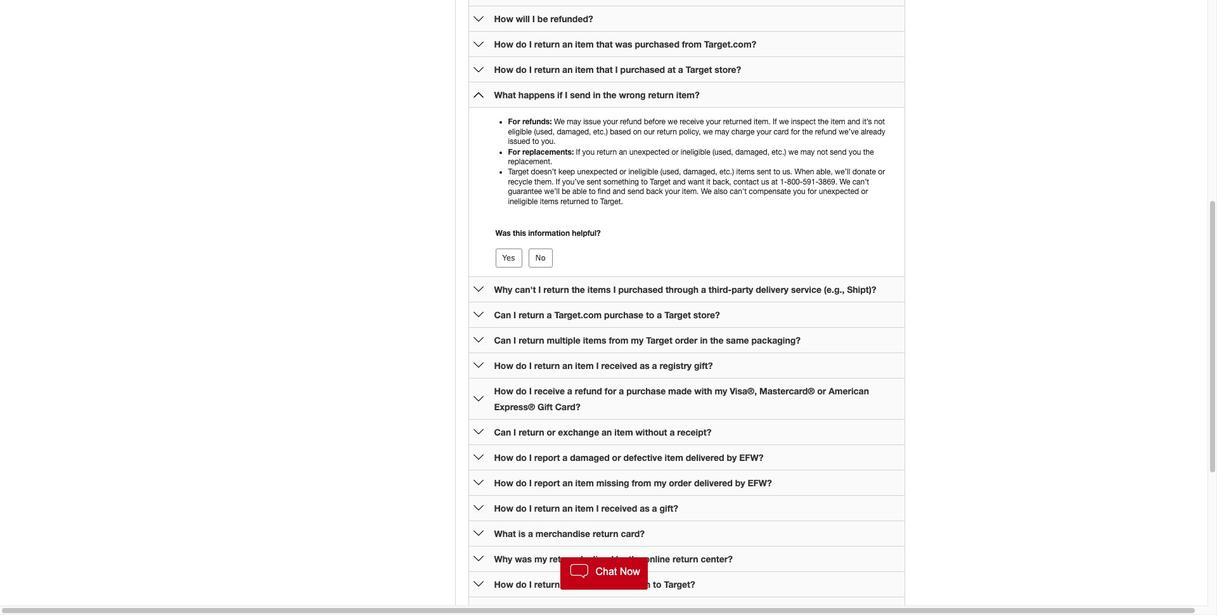 Task type: vqa. For each thing, say whether or not it's contained in the screenshot.
& associated with receipts
no



Task type: describe. For each thing, give the bounding box(es) containing it.
same
[[726, 335, 750, 346]]

circle arrow s image
[[474, 90, 484, 100]]

returned inside we may issue your refund before we receive your returned item. if we inspect the item and it's not eligible (used, damaged, etc.) based on our return policy, we may charge your card for the refund we've already issued to you.
[[724, 117, 752, 126]]

0 horizontal spatial unexpected
[[578, 167, 618, 176]]

circle arrow e image for why was my return declined by the online return center?
[[474, 554, 484, 564]]

item up what happens if i send in the wrong return item?
[[576, 64, 594, 75]]

can i return a target.com purchase to a target store? link
[[494, 309, 720, 320]]

items down them.
[[540, 197, 559, 206]]

(used, inside target doesn't keep unexpected or ineligible (used, damaged, etc.) items sent to us. when able, we'll donate or recycle them. if you've sent something to target and want it back, contact us at 1-800-591-3869. we can't guarantee we'll be able to find and send back your item. we also can't compensate you for unexpected or ineligible items returned to target.
[[661, 167, 681, 176]]

or up missing
[[612, 452, 621, 463]]

a left 'target.com'
[[547, 309, 552, 320]]

(used, inside we may issue your refund before we receive your returned item. if we inspect the item and it's not eligible (used, damaged, etc.) based on our return policy, we may charge your card for the refund we've already issued to you.
[[534, 127, 555, 136]]

to inside we may issue your refund before we receive your returned item. if we inspect the item and it's not eligible (used, damaged, etc.) based on our return policy, we may charge your card for the refund we've already issued to you.
[[533, 137, 539, 146]]

refunds:
[[523, 117, 552, 126]]

item inside we may issue your refund before we receive your returned item. if we inspect the item and it's not eligible (used, damaged, etc.) based on our return policy, we may charge your card for the refund we've already issued to you.
[[831, 117, 846, 126]]

something
[[604, 177, 639, 186]]

gift
[[538, 401, 553, 412]]

a left third-
[[701, 284, 707, 295]]

2 horizontal spatial from
[[682, 39, 702, 49]]

purchase inside how do i receive a refund for a purchase made with my visa®, mastercard® or american express® gift card?
[[627, 385, 666, 396]]

your up if you return an unexpected or ineligible (used, damaged, etc.) we may not send you the replacement.
[[706, 117, 721, 126]]

your inside target doesn't keep unexpected or ineligible (used, damaged, etc.) items sent to us. when able, we'll donate or recycle them. if you've sent something to target and want it back, contact us at 1-800-591-3869. we can't guarantee we'll be able to find and send back your item. we also can't compensate you for unexpected or ineligible items returned to target.
[[665, 187, 680, 196]]

do for how do i return a large or heavy item to target?
[[516, 579, 527, 590]]

how do i return an item that was purchased from target.com?
[[494, 39, 757, 49]]

how do i receive a refund for a purchase made with my visa®, mastercard® or american express® gift card?
[[494, 385, 870, 412]]

registry
[[660, 360, 692, 371]]

the left wrong
[[603, 89, 617, 100]]

target up item?
[[686, 64, 713, 75]]

how do i return an item i received as a gift? link
[[494, 503, 679, 514]]

back
[[647, 187, 663, 196]]

receive inside we may issue your refund before we receive your returned item. if we inspect the item and it's not eligible (used, damaged, etc.) based on our return policy, we may charge your card for the refund we've already issued to you.
[[680, 117, 704, 126]]

how for how do i return an item i received as a gift?
[[494, 503, 514, 514]]

return down gift
[[519, 427, 545, 437]]

to left us.
[[774, 167, 781, 176]]

through
[[666, 284, 699, 295]]

you inside target doesn't keep unexpected or ineligible (used, damaged, etc.) items sent to us. when able, we'll donate or recycle them. if you've sent something to target and want it back, contact us at 1-800-591-3869. we can't guarantee we'll be able to find and send back your item. we also can't compensate you for unexpected or ineligible items returned to target.
[[794, 187, 806, 196]]

online
[[645, 554, 671, 564]]

damaged, inside we may issue your refund before we receive your returned item. if we inspect the item and it's not eligible (used, damaged, etc.) based on our return policy, we may charge your card for the refund we've already issued to you.
[[557, 127, 591, 136]]

return inside if you return an unexpected or ineligible (used, damaged, etc.) we may not send you the replacement.
[[597, 148, 617, 157]]

why can't i return the items i purchased through a third-party delivery service (e.g., shipt)?
[[494, 284, 877, 295]]

circle arrow e image for how do i receive a refund for a purchase made with my visa®, mastercard® or american express® gift card?
[[474, 394, 484, 404]]

a up item?
[[679, 64, 684, 75]]

chat now link
[[560, 558, 648, 590]]

if inside if you return an unexpected or ineligible (used, damaged, etc.) we may not send you the replacement.
[[576, 148, 581, 157]]

why was my return declined by the online return center? link
[[494, 554, 733, 564]]

item up "how do i return an item i received as a gift?"
[[576, 477, 594, 488]]

receipt?
[[678, 427, 712, 437]]

we may issue your refund before we receive your returned item. if we inspect the item and it's not eligible (used, damaged, etc.) based on our return policy, we may charge your card for the refund we've already issued to you.
[[508, 117, 886, 146]]

the down the inspect
[[803, 127, 813, 136]]

card
[[774, 127, 789, 136]]

a down how do i report an item missing from my order delivered by efw?
[[652, 503, 658, 514]]

an up "what is a merchandise return card?"
[[563, 503, 573, 514]]

if inside target doesn't keep unexpected or ineligible (used, damaged, etc.) items sent to us. when able, we'll donate or recycle them. if you've sent something to target and want it back, contact us at 1-800-591-3869. we can't guarantee we'll be able to find and send back your item. we also can't compensate you for unexpected or ineligible items returned to target.
[[556, 177, 560, 186]]

an up "if"
[[563, 64, 573, 75]]

refunded?
[[551, 13, 594, 24]]

at inside target doesn't keep unexpected or ineligible (used, damaged, etc.) items sent to us. when able, we'll donate or recycle them. if you've sent something to target and want it back, contact us at 1-800-591-3869. we can't guarantee we'll be able to find and send back your item. we also can't compensate you for unexpected or ineligible items returned to target.
[[772, 177, 778, 186]]

2 horizontal spatial you
[[849, 148, 862, 157]]

your left card
[[757, 127, 772, 136]]

items up how do i return an item i received as a registry gift?
[[583, 335, 607, 346]]

helpful?
[[572, 228, 601, 238]]

the right the inspect
[[818, 117, 829, 126]]

defective
[[624, 452, 663, 463]]

for inside we may issue your refund before we receive your returned item. if we inspect the item and it's not eligible (used, damaged, etc.) based on our return policy, we may charge your card for the refund we've already issued to you.
[[791, 127, 801, 136]]

the inside if you return an unexpected or ineligible (used, damaged, etc.) we may not send you the replacement.
[[864, 148, 875, 157]]

our
[[644, 127, 655, 136]]

item down refunded?
[[576, 39, 594, 49]]

report for an
[[535, 477, 560, 488]]

that for was
[[597, 39, 613, 49]]

want
[[688, 177, 705, 186]]

can't inside target doesn't keep unexpected or ineligible (used, damaged, etc.) items sent to us. when able, we'll donate or recycle them. if you've sent something to target and want it back, contact us at 1-800-591-3869. we can't guarantee we'll be able to find and send back your item. we also can't compensate you for unexpected or ineligible items returned to target.
[[730, 187, 747, 196]]

1 vertical spatial by
[[736, 477, 746, 488]]

refund up on
[[620, 117, 642, 126]]

an right exchange
[[602, 427, 612, 437]]

item down now at the right of the page
[[632, 579, 651, 590]]

target up the recycle
[[508, 167, 529, 176]]

1 vertical spatial delivered
[[695, 477, 733, 488]]

can for can i return or exchange an item without a receipt?
[[494, 427, 511, 437]]

0 vertical spatial send
[[570, 89, 591, 100]]

or down chat
[[594, 579, 603, 590]]

we inside if you return an unexpected or ineligible (used, damaged, etc.) we may not send you the replacement.
[[789, 148, 799, 157]]

return left 'target.com'
[[519, 309, 545, 320]]

a up can i return multiple items from my target order in the same packaging? link
[[657, 309, 662, 320]]

0 horizontal spatial we'll
[[545, 187, 560, 196]]

now
[[620, 566, 640, 577]]

why was my return declined by the online return center?
[[494, 554, 733, 564]]

item right defective
[[665, 452, 684, 463]]

0 vertical spatial gift?
[[695, 360, 713, 371]]

can i return multiple items from my target order in the same packaging? link
[[494, 335, 801, 346]]

item down 'multiple'
[[576, 360, 594, 371]]

return down merchandise
[[550, 554, 576, 564]]

part
[[678, 604, 696, 615]]

to down find
[[592, 197, 598, 206]]

do for how do i report an item missing from my order delivered by efw?
[[516, 477, 527, 488]]

refund left we've
[[816, 127, 837, 136]]

circle arrow e image for why can't i return the items i purchased through a third-party delivery service (e.g., shipt)?
[[474, 284, 484, 294]]

items up can i return a target.com purchase to a target store? link
[[588, 284, 611, 295]]

service
[[792, 284, 822, 295]]

what for what is a merchandise return card?
[[494, 528, 516, 539]]

1 horizontal spatial from
[[632, 477, 652, 488]]

what happens if i send in the wrong return item?
[[494, 89, 700, 100]]

to up back
[[641, 177, 648, 186]]

return up merchandise
[[535, 503, 560, 514]]

also
[[714, 187, 728, 196]]

how will i be refunded? link
[[494, 13, 594, 24]]

purchased for item
[[619, 604, 664, 615]]

do for how do i return an item i received as a gift?
[[516, 503, 527, 514]]

what happens if i send in the wrong return item? link
[[494, 89, 700, 100]]

for replacements:
[[508, 147, 574, 157]]

that for i
[[597, 64, 613, 75]]

was this information helpful?
[[496, 228, 601, 238]]

0 horizontal spatial be
[[538, 13, 548, 24]]

inspect
[[791, 117, 816, 126]]

target down through at right top
[[665, 309, 691, 320]]

return left large
[[535, 579, 560, 590]]

etc.) inside target doesn't keep unexpected or ineligible (used, damaged, etc.) items sent to us. when able, we'll donate or recycle them. if you've sent something to target and want it back, contact us at 1-800-591-3869. we can't guarantee we'll be able to find and send back your item. we also can't compensate you for unexpected or ineligible items returned to target.
[[720, 167, 735, 176]]

0 vertical spatial purchase
[[605, 309, 644, 320]]

0 vertical spatial efw?
[[740, 452, 764, 463]]

how do i return an item that i purchased at a target store? link
[[494, 64, 742, 75]]

damaged, inside target doesn't keep unexpected or ineligible (used, damaged, etc.) items sent to us. when able, we'll donate or recycle them. if you've sent something to target and want it back, contact us at 1-800-591-3869. we can't guarantee we'll be able to find and send back your item. we also can't compensate you for unexpected or ineligible items returned to target.
[[684, 167, 718, 176]]

or right 'donate'
[[879, 167, 886, 176]]

0 vertical spatial was
[[616, 39, 633, 49]]

0 horizontal spatial at
[[668, 64, 676, 75]]

us.
[[783, 167, 793, 176]]

large
[[570, 579, 591, 590]]

damaged, inside if you return an unexpected or ineligible (used, damaged, etc.) we may not send you the replacement.
[[736, 148, 770, 157]]

0 vertical spatial store?
[[715, 64, 742, 75]]

return left item?
[[649, 89, 674, 100]]

target.
[[600, 197, 623, 206]]

2 horizontal spatial we
[[840, 177, 851, 186]]

exchange
[[558, 427, 600, 437]]

will
[[494, 604, 510, 615]]

merchandise
[[536, 528, 591, 539]]

we right before
[[668, 117, 678, 126]]

or down gift
[[547, 427, 556, 437]]

bogo
[[716, 604, 743, 615]]

we up card
[[779, 117, 789, 126]]

unexpected inside if you return an unexpected or ineligible (used, damaged, etc.) we may not send you the replacement.
[[630, 148, 670, 157]]

item. inside target doesn't keep unexpected or ineligible (used, damaged, etc.) items sent to us. when able, we'll donate or recycle them. if you've sent something to target and want it back, contact us at 1-800-591-3869. we can't guarantee we'll be able to find and send back your item. we also can't compensate you for unexpected or ineligible items returned to target.
[[682, 187, 699, 196]]

purchased for i
[[621, 64, 665, 75]]

of
[[698, 604, 706, 615]]

can i return or exchange an item without a receipt?
[[494, 427, 712, 437]]

a right without
[[670, 427, 675, 437]]

for down large
[[571, 604, 583, 615]]

(e.g.,
[[825, 284, 845, 295]]

a left large
[[563, 579, 568, 590]]

purchased left through at right top
[[619, 284, 663, 295]]

circle arrow e image for will i get a refund for an item purchased as part of a bogo promotion?
[[474, 605, 484, 615]]

to left find
[[589, 187, 596, 196]]

0 vertical spatial by
[[727, 452, 737, 463]]

can i return multiple items from my target order in the same packaging?
[[494, 335, 801, 346]]

1 vertical spatial in
[[701, 335, 708, 346]]

target up back
[[650, 177, 671, 186]]

return up 'target.com'
[[544, 284, 569, 295]]

1 vertical spatial order
[[669, 477, 692, 488]]

when
[[795, 167, 815, 176]]

how do i return a large or heavy item to target? link
[[494, 579, 696, 590]]

3869.
[[819, 177, 838, 186]]

do for how do i receive a refund for a purchase made with my visa®, mastercard® or american express® gift card?
[[516, 385, 527, 396]]

item down 'heavy'
[[598, 604, 616, 615]]

if
[[558, 89, 563, 100]]

target up registry
[[646, 335, 673, 346]]

you've
[[563, 177, 585, 186]]

0 horizontal spatial from
[[609, 335, 629, 346]]

and inside we may issue your refund before we receive your returned item. if we inspect the item and it's not eligible (used, damaged, etc.) based on our return policy, we may charge your card for the refund we've already issued to you.
[[848, 117, 861, 126]]

2 vertical spatial unexpected
[[819, 187, 860, 196]]

1 vertical spatial may
[[715, 127, 730, 136]]

1 horizontal spatial and
[[673, 177, 686, 186]]

0 vertical spatial order
[[675, 335, 698, 346]]

without
[[636, 427, 668, 437]]

returned inside target doesn't keep unexpected or ineligible (used, damaged, etc.) items sent to us. when able, we'll donate or recycle them. if you've sent something to target and want it back, contact us at 1-800-591-3869. we can't guarantee we'll be able to find and send back your item. we also can't compensate you for unexpected or ineligible items returned to target.
[[561, 197, 589, 206]]

mastercard®
[[760, 385, 815, 396]]

we right policy,
[[703, 127, 713, 136]]

return down 'multiple'
[[535, 360, 560, 371]]

missing
[[597, 477, 630, 488]]

compensate
[[749, 187, 791, 196]]

how do i return a large or heavy item to target?
[[494, 579, 696, 590]]

1 horizontal spatial we'll
[[835, 167, 851, 176]]

return up the why was my return declined by the online return center? link
[[593, 528, 619, 539]]

how do i return an item i received as a registry gift?
[[494, 360, 713, 371]]

items up contact
[[737, 167, 755, 176]]

1 vertical spatial sent
[[587, 177, 602, 186]]

or down can't
[[862, 187, 869, 196]]

can i return or exchange an item without a receipt? link
[[494, 427, 712, 437]]

you.
[[542, 137, 556, 146]]

shipt)?
[[848, 284, 877, 295]]

the up 'target.com'
[[572, 284, 585, 295]]

was
[[496, 228, 511, 238]]

packaging?
[[752, 335, 801, 346]]

how do i report a damaged or defective item delivered by efw?
[[494, 452, 764, 463]]

return down 'how will i be refunded?' link
[[535, 39, 560, 49]]

back,
[[713, 177, 732, 186]]

circle arrow e image for how will i be refunded?
[[474, 14, 484, 24]]

how do i return an item that i purchased at a target store?
[[494, 64, 742, 75]]

a left registry
[[652, 360, 658, 371]]

circle arrow e image for can i return multiple items from my target order in the same packaging?
[[474, 335, 484, 345]]

circle arrow e image for how do i return an item that was purchased from target.com?
[[474, 39, 484, 49]]

an down the how do i return a large or heavy item to target?
[[585, 604, 595, 615]]

promotion?
[[746, 604, 794, 615]]

the left same
[[711, 335, 724, 346]]

information
[[529, 228, 570, 238]]

item up how do i report a damaged or defective item delivered by efw? link
[[615, 427, 633, 437]]

policy,
[[680, 127, 701, 136]]

not inside if you return an unexpected or ineligible (used, damaged, etc.) we may not send you the replacement.
[[817, 148, 828, 157]]

1 vertical spatial can't
[[515, 284, 536, 295]]

wrong
[[619, 89, 646, 100]]

a down how do i return an item i received as a registry gift?
[[619, 385, 624, 396]]

0 horizontal spatial in
[[593, 89, 601, 100]]

my down defective
[[654, 477, 667, 488]]

them.
[[535, 177, 554, 186]]

return left 'multiple'
[[519, 335, 545, 346]]



Task type: locate. For each thing, give the bounding box(es) containing it.
1 report from the top
[[535, 452, 560, 463]]

receive inside how do i receive a refund for a purchase made with my visa®, mastercard® or american express® gift card?
[[535, 385, 565, 396]]

ineligible down guarantee
[[508, 197, 538, 206]]

4 do from the top
[[516, 385, 527, 396]]

(used, inside if you return an unexpected or ineligible (used, damaged, etc.) we may not send you the replacement.
[[713, 148, 734, 157]]

in left same
[[701, 335, 708, 346]]

send inside target doesn't keep unexpected or ineligible (used, damaged, etc.) items sent to us. when able, we'll donate or recycle them. if you've sent something to target and want it back, contact us at 1-800-591-3869. we can't guarantee we'll be able to find and send back your item. we also can't compensate you for unexpected or ineligible items returned to target.
[[628, 187, 645, 196]]

0 vertical spatial returned
[[724, 117, 752, 126]]

(used, down charge
[[713, 148, 734, 157]]

2 can from the top
[[494, 335, 511, 346]]

0 horizontal spatial if
[[556, 177, 560, 186]]

to up 'for replacements:'
[[533, 137, 539, 146]]

can
[[494, 309, 511, 320], [494, 335, 511, 346], [494, 427, 511, 437]]

for down how do i return an item i received as a registry gift?
[[605, 385, 617, 396]]

how for how do i return a large or heavy item to target?
[[494, 579, 514, 590]]

item up we've
[[831, 117, 846, 126]]

1 for from the top
[[508, 117, 521, 126]]

2 how from the top
[[494, 39, 514, 49]]

2 horizontal spatial damaged,
[[736, 148, 770, 157]]

0 horizontal spatial (used,
[[534, 127, 555, 136]]

eligible
[[508, 127, 532, 136]]

you down we've
[[849, 148, 862, 157]]

2 circle arrow e image from the top
[[474, 310, 484, 320]]

why down was
[[494, 284, 513, 295]]

store? down third-
[[694, 309, 720, 320]]

a left damaged
[[563, 452, 568, 463]]

an down 'multiple'
[[563, 360, 573, 371]]

0 horizontal spatial ineligible
[[508, 197, 538, 206]]

as
[[640, 360, 650, 371], [640, 503, 650, 514], [666, 604, 676, 615]]

0 vertical spatial we'll
[[835, 167, 851, 176]]

return down based
[[597, 148, 617, 157]]

refund up card? at bottom left
[[575, 385, 602, 396]]

2 horizontal spatial etc.)
[[772, 148, 787, 157]]

will
[[516, 13, 530, 24]]

1 vertical spatial etc.)
[[772, 148, 787, 157]]

doesn't
[[531, 167, 557, 176]]

1 horizontal spatial unexpected
[[630, 148, 670, 157]]

as for gift?
[[640, 503, 650, 514]]

chat now
[[596, 566, 640, 577]]

0 horizontal spatial item.
[[682, 187, 699, 196]]

a right is
[[528, 528, 533, 539]]

0 horizontal spatial may
[[567, 117, 582, 126]]

1 that from the top
[[597, 39, 613, 49]]

2 horizontal spatial may
[[801, 148, 815, 157]]

for refunds:
[[508, 117, 552, 126]]

591-
[[803, 177, 819, 186]]

damaged
[[570, 452, 610, 463]]

3 circle arrow e image from the top
[[474, 394, 484, 404]]

8 do from the top
[[516, 579, 527, 590]]

it's
[[863, 117, 872, 126]]

1 vertical spatial can
[[494, 335, 511, 346]]

1 horizontal spatial not
[[875, 117, 886, 126]]

to
[[533, 137, 539, 146], [774, 167, 781, 176], [641, 177, 648, 186], [589, 187, 596, 196], [592, 197, 598, 206], [646, 309, 655, 320], [653, 579, 662, 590]]

report for a
[[535, 452, 560, 463]]

how will i be refunded?
[[494, 13, 594, 24]]

or up something
[[620, 167, 627, 176]]

0 vertical spatial delivered
[[686, 452, 725, 463]]

my down merchandise
[[535, 554, 547, 564]]

contact
[[734, 177, 760, 186]]

6 how from the top
[[494, 452, 514, 463]]

0 horizontal spatial damaged,
[[557, 127, 591, 136]]

we left can't
[[840, 177, 851, 186]]

with
[[695, 385, 713, 396]]

None submit
[[496, 248, 522, 267], [529, 248, 553, 267], [496, 248, 522, 267], [529, 248, 553, 267]]

circle arrow e image
[[474, 64, 484, 75], [474, 310, 484, 320], [474, 394, 484, 404], [474, 529, 484, 539], [474, 554, 484, 564], [474, 579, 484, 589], [474, 605, 484, 615]]

5 do from the top
[[516, 452, 527, 463]]

your up based
[[603, 117, 618, 126]]

at
[[668, 64, 676, 75], [772, 177, 778, 186]]

2 circle arrow e image from the top
[[474, 39, 484, 49]]

target.com
[[555, 309, 602, 320]]

2 vertical spatial by
[[616, 554, 626, 564]]

5 how from the top
[[494, 385, 514, 396]]

0 horizontal spatial and
[[613, 187, 626, 196]]

purchased up wrong
[[621, 64, 665, 75]]

3 can from the top
[[494, 427, 511, 437]]

1 horizontal spatial may
[[715, 127, 730, 136]]

circle arrow e image for what is a merchandise return card?
[[474, 529, 484, 539]]

0 horizontal spatial was
[[515, 554, 532, 564]]

received for gift?
[[602, 503, 638, 514]]

what for what happens if i send in the wrong return item?
[[494, 89, 516, 100]]

we right refunds:
[[554, 117, 565, 126]]

an up "how do i return an item i received as a gift?"
[[563, 477, 573, 488]]

etc.) inside if you return an unexpected or ineligible (used, damaged, etc.) we may not send you the replacement.
[[772, 148, 787, 157]]

0 vertical spatial in
[[593, 89, 601, 100]]

how for how do i return an item that i purchased at a target store?
[[494, 64, 514, 75]]

0 horizontal spatial sent
[[587, 177, 602, 186]]

2 vertical spatial we
[[701, 187, 712, 196]]

we'll up 3869.
[[835, 167, 851, 176]]

my inside how do i receive a refund for a purchase made with my visa®, mastercard® or american express® gift card?
[[715, 385, 728, 396]]

return up target?
[[673, 554, 699, 564]]

1 what from the top
[[494, 89, 516, 100]]

3 how from the top
[[494, 64, 514, 75]]

damaged, up want
[[684, 167, 718, 176]]

why up will
[[494, 554, 513, 564]]

we'll down them.
[[545, 187, 560, 196]]

for inside how do i receive a refund for a purchase made with my visa®, mastercard® or american express® gift card?
[[605, 385, 617, 396]]

if
[[773, 117, 777, 126], [576, 148, 581, 157], [556, 177, 560, 186]]

circle arrow e image for how do i return an item that i purchased at a target store?
[[474, 64, 484, 75]]

9 how from the top
[[494, 579, 514, 590]]

donate
[[853, 167, 877, 176]]

that up how do i return an item that i purchased at a target store? link
[[597, 39, 613, 49]]

0 vertical spatial at
[[668, 64, 676, 75]]

able,
[[817, 167, 833, 176]]

refund inside how do i receive a refund for a purchase made with my visa®, mastercard® or american express® gift card?
[[575, 385, 602, 396]]

and down something
[[613, 187, 626, 196]]

this
[[513, 228, 526, 238]]

how do i report an item missing from my order delivered by efw?
[[494, 477, 772, 488]]

5 circle arrow e image from the top
[[474, 554, 484, 564]]

how for how will i be refunded?
[[494, 13, 514, 24]]

item up "what is a merchandise return card?"
[[576, 503, 594, 514]]

report down exchange
[[535, 452, 560, 463]]

refund right 'get'
[[541, 604, 568, 615]]

2 what from the top
[[494, 528, 516, 539]]

1 vertical spatial item.
[[682, 187, 699, 196]]

can for can i return a target.com purchase to a target store?
[[494, 309, 511, 320]]

receive up policy,
[[680, 117, 704, 126]]

that
[[597, 39, 613, 49], [597, 64, 613, 75]]

1 vertical spatial at
[[772, 177, 778, 186]]

charge
[[732, 127, 755, 136]]

for
[[508, 117, 521, 126], [508, 147, 521, 157]]

receive
[[680, 117, 704, 126], [535, 385, 565, 396]]

an
[[563, 39, 573, 49], [563, 64, 573, 75], [619, 148, 628, 157], [563, 360, 573, 371], [602, 427, 612, 437], [563, 477, 573, 488], [563, 503, 573, 514], [585, 604, 595, 615]]

delivery
[[756, 284, 789, 295]]

received down can i return multiple items from my target order in the same packaging? link
[[602, 360, 638, 371]]

can for can i return multiple items from my target order in the same packaging?
[[494, 335, 511, 346]]

we've
[[839, 127, 859, 136]]

etc.) inside we may issue your refund before we receive your returned item. if we inspect the item and it's not eligible (used, damaged, etc.) based on our return policy, we may charge your card for the refund we've already issued to you.
[[594, 127, 608, 136]]

0 vertical spatial receive
[[680, 117, 704, 126]]

circle arrow e image for how do i return an item i received as a registry gift?
[[474, 360, 484, 371]]

may left charge
[[715, 127, 730, 136]]

0 horizontal spatial receive
[[535, 385, 565, 396]]

target doesn't keep unexpected or ineligible (used, damaged, etc.) items sent to us. when able, we'll donate or recycle them. if you've sent something to target and want it back, contact us at 1-800-591-3869. we can't guarantee we'll be able to find and send back your item. we also can't compensate you for unexpected or ineligible items returned to target.
[[508, 167, 886, 206]]

may inside if you return an unexpected or ineligible (used, damaged, etc.) we may not send you the replacement.
[[801, 148, 815, 157]]

order down receipt?
[[669, 477, 692, 488]]

(used, up you.
[[534, 127, 555, 136]]

6 circle arrow e image from the top
[[474, 579, 484, 589]]

1 vertical spatial we
[[840, 177, 851, 186]]

0 vertical spatial why
[[494, 284, 513, 295]]

party
[[732, 284, 754, 295]]

0 vertical spatial as
[[640, 360, 650, 371]]

0 vertical spatial (used,
[[534, 127, 555, 136]]

send inside if you return an unexpected or ineligible (used, damaged, etc.) we may not send you the replacement.
[[831, 148, 847, 157]]

2 horizontal spatial if
[[773, 117, 777, 126]]

how
[[494, 13, 514, 24], [494, 39, 514, 49], [494, 64, 514, 75], [494, 360, 514, 371], [494, 385, 514, 396], [494, 452, 514, 463], [494, 477, 514, 488], [494, 503, 514, 514], [494, 579, 514, 590]]

do for how do i return an item i received as a registry gift?
[[516, 360, 527, 371]]

a right 'get'
[[533, 604, 538, 615]]

the
[[603, 89, 617, 100], [818, 117, 829, 126], [803, 127, 813, 136], [864, 148, 875, 157], [572, 284, 585, 295], [711, 335, 724, 346], [629, 554, 642, 564]]

1 vertical spatial ineligible
[[629, 167, 659, 176]]

1 vertical spatial gift?
[[660, 503, 679, 514]]

returned up charge
[[724, 117, 752, 126]]

2 vertical spatial from
[[632, 477, 652, 488]]

card?
[[621, 528, 645, 539]]

4 circle arrow e image from the top
[[474, 529, 484, 539]]

2 vertical spatial send
[[628, 187, 645, 196]]

not inside we may issue your refund before we receive your returned item. if we inspect the item and it's not eligible (used, damaged, etc.) based on our return policy, we may charge your card for the refund we've already issued to you.
[[875, 117, 886, 126]]

for for for replacements:
[[508, 147, 521, 157]]

declined
[[578, 554, 614, 564]]

we
[[554, 117, 565, 126], [840, 177, 851, 186], [701, 187, 712, 196]]

we up us.
[[789, 148, 799, 157]]

1 horizontal spatial returned
[[724, 117, 752, 126]]

how for how do i return an item i received as a registry gift?
[[494, 360, 514, 371]]

for for for refunds:
[[508, 117, 521, 126]]

etc.)
[[594, 127, 608, 136], [772, 148, 787, 157], [720, 167, 735, 176]]

you down the 800-
[[794, 187, 806, 196]]

7 circle arrow e image from the top
[[474, 605, 484, 615]]

1 vertical spatial purchase
[[627, 385, 666, 396]]

can't
[[730, 187, 747, 196], [515, 284, 536, 295]]

4 how from the top
[[494, 360, 514, 371]]

0 vertical spatial what
[[494, 89, 516, 100]]

to left target?
[[653, 579, 662, 590]]

purchased for was
[[635, 39, 680, 49]]

my
[[631, 335, 644, 346], [715, 385, 728, 396], [654, 477, 667, 488], [535, 554, 547, 564]]

refund
[[620, 117, 642, 126], [816, 127, 837, 136], [575, 385, 602, 396], [541, 604, 568, 615]]

circle arrow e image for can i return or exchange an item without a receipt?
[[474, 427, 484, 437]]

2 do from the top
[[516, 64, 527, 75]]

how do i report a damaged or defective item delivered by efw? link
[[494, 452, 764, 463]]

a up card? at bottom left
[[568, 385, 573, 396]]

send
[[570, 89, 591, 100], [831, 148, 847, 157], [628, 187, 645, 196]]

visa®,
[[730, 385, 757, 396]]

sent up us
[[757, 167, 772, 176]]

1 vertical spatial for
[[508, 147, 521, 157]]

2 why from the top
[[494, 554, 513, 564]]

heavy
[[605, 579, 630, 590]]

1 horizontal spatial ineligible
[[629, 167, 659, 176]]

0 vertical spatial from
[[682, 39, 702, 49]]

unexpected down our
[[630, 148, 670, 157]]

1 vertical spatial efw?
[[748, 477, 772, 488]]

ineligible inside if you return an unexpected or ineligible (used, damaged, etc.) we may not send you the replacement.
[[681, 148, 711, 157]]

circle arrow e image for how do i return an item i received as a gift?
[[474, 503, 484, 513]]

a right of in the bottom right of the page
[[709, 604, 714, 615]]

0 vertical spatial damaged,
[[557, 127, 591, 136]]

we inside we may issue your refund before we receive your returned item. if we inspect the item and it's not eligible (used, damaged, etc.) based on our return policy, we may charge your card for the refund we've already issued to you.
[[554, 117, 565, 126]]

what right "circle arrow s" image
[[494, 89, 516, 100]]

4 circle arrow e image from the top
[[474, 335, 484, 345]]

2 vertical spatial ineligible
[[508, 197, 538, 206]]

6 circle arrow e image from the top
[[474, 427, 484, 437]]

1 horizontal spatial be
[[562, 187, 571, 196]]

or inside if you return an unexpected or ineligible (used, damaged, etc.) we may not send you the replacement.
[[672, 148, 679, 157]]

how for how do i return an item that was purchased from target.com?
[[494, 39, 514, 49]]

3 do from the top
[[516, 360, 527, 371]]

2 report from the top
[[535, 477, 560, 488]]

1 vertical spatial (used,
[[713, 148, 734, 157]]

return up happens
[[535, 64, 560, 75]]

1 vertical spatial store?
[[694, 309, 720, 320]]

to up can i return multiple items from my target order in the same packaging? link
[[646, 309, 655, 320]]

why for why can't i return the items i purchased through a third-party delivery service (e.g., shipt)?
[[494, 284, 513, 295]]

get
[[517, 604, 531, 615]]

1 circle arrow e image from the top
[[474, 14, 484, 24]]

0 vertical spatial item.
[[754, 117, 771, 126]]

0 vertical spatial ineligible
[[681, 148, 711, 157]]

find
[[598, 187, 611, 196]]

center?
[[701, 554, 733, 564]]

0 vertical spatial that
[[597, 39, 613, 49]]

1 can from the top
[[494, 309, 511, 320]]

that up what happens if i send in the wrong return item? link
[[597, 64, 613, 75]]

i inside how do i receive a refund for a purchase made with my visa®, mastercard® or american express® gift card?
[[529, 385, 532, 396]]

it
[[707, 177, 711, 186]]

chat now button
[[560, 558, 648, 590]]

what is a merchandise return card? link
[[494, 528, 645, 539]]

chat
[[596, 566, 617, 577]]

able
[[573, 187, 587, 196]]

0 vertical spatial etc.)
[[594, 127, 608, 136]]

circle arrow e image for how do i report an item missing from my order delivered by efw?
[[474, 478, 484, 488]]

7 how from the top
[[494, 477, 514, 488]]

1 horizontal spatial in
[[701, 335, 708, 346]]

express®
[[494, 401, 535, 412]]

purchase left made on the right
[[627, 385, 666, 396]]

how for how do i report a damaged or defective item delivered by efw?
[[494, 452, 514, 463]]

guarantee
[[508, 187, 543, 196]]

do for how do i report a damaged or defective item delivered by efw?
[[516, 452, 527, 463]]

item. inside we may issue your refund before we receive your returned item. if we inspect the item and it's not eligible (used, damaged, etc.) based on our return policy, we may charge your card for the refund we've already issued to you.
[[754, 117, 771, 126]]

9 circle arrow e image from the top
[[474, 503, 484, 513]]

1 vertical spatial we'll
[[545, 187, 560, 196]]

returned down able
[[561, 197, 589, 206]]

1 vertical spatial if
[[576, 148, 581, 157]]

be inside target doesn't keep unexpected or ineligible (used, damaged, etc.) items sent to us. when able, we'll donate or recycle them. if you've sent something to target and want it back, contact us at 1-800-591-3869. we can't guarantee we'll be able to find and send back your item. we also can't compensate you for unexpected or ineligible items returned to target.
[[562, 187, 571, 196]]

1 vertical spatial was
[[515, 554, 532, 564]]

2 vertical spatial etc.)
[[720, 167, 735, 176]]

made
[[669, 385, 692, 396]]

gift? up with at the bottom of the page
[[695, 360, 713, 371]]

do for how do i return an item that i purchased at a target store?
[[516, 64, 527, 75]]

2 horizontal spatial ineligible
[[681, 148, 711, 157]]

as down the can i return multiple items from my target order in the same packaging?
[[640, 360, 650, 371]]

damaged, down issue
[[557, 127, 591, 136]]

will i get a refund for an item purchased as part of a bogo promotion?
[[494, 604, 794, 615]]

1 vertical spatial report
[[535, 477, 560, 488]]

1 how from the top
[[494, 13, 514, 24]]

the up 'donate'
[[864, 148, 875, 157]]

0 horizontal spatial you
[[583, 148, 595, 157]]

can i return a target.com purchase to a target store?
[[494, 309, 720, 320]]

how for how do i report an item missing from my order delivered by efw?
[[494, 477, 514, 488]]

circle arrow e image for how do i return a large or heavy item to target?
[[474, 579, 484, 589]]

be down you've
[[562, 187, 571, 196]]

or inside how do i receive a refund for a purchase made with my visa®, mastercard® or american express® gift card?
[[818, 385, 827, 396]]

8 circle arrow e image from the top
[[474, 478, 484, 488]]

7 do from the top
[[516, 503, 527, 514]]

etc.) down card
[[772, 148, 787, 157]]

multiple
[[547, 335, 581, 346]]

why for why was my return declined by the online return center?
[[494, 554, 513, 564]]

1 horizontal spatial sent
[[757, 167, 772, 176]]

1 horizontal spatial at
[[772, 177, 778, 186]]

and
[[848, 117, 861, 126], [673, 177, 686, 186], [613, 187, 626, 196]]

item
[[576, 39, 594, 49], [576, 64, 594, 75], [831, 117, 846, 126], [576, 360, 594, 371], [615, 427, 633, 437], [665, 452, 684, 463], [576, 477, 594, 488], [576, 503, 594, 514], [632, 579, 651, 590], [598, 604, 616, 615]]

1 vertical spatial received
[[602, 503, 638, 514]]

1 received from the top
[[602, 360, 638, 371]]

why
[[494, 284, 513, 295], [494, 554, 513, 564]]

return inside we may issue your refund before we receive your returned item. if we inspect the item and it's not eligible (used, damaged, etc.) based on our return policy, we may charge your card for the refund we've already issued to you.
[[657, 127, 677, 136]]

circle arrow e image for how do i report a damaged or defective item delivered by efw?
[[474, 452, 484, 463]]

keep
[[559, 167, 575, 176]]

target?
[[664, 579, 696, 590]]

circle arrow e image for can i return a target.com purchase to a target store?
[[474, 310, 484, 320]]

the up now at the right of the page
[[629, 554, 642, 564]]

5 circle arrow e image from the top
[[474, 360, 484, 371]]

as for registry
[[640, 360, 650, 371]]

0 horizontal spatial not
[[817, 148, 828, 157]]

2 for from the top
[[508, 147, 521, 157]]

1 do from the top
[[516, 39, 527, 49]]

1 horizontal spatial gift?
[[695, 360, 713, 371]]

2 that from the top
[[597, 64, 613, 75]]

an down refunded?
[[563, 39, 573, 49]]

0 horizontal spatial we
[[554, 117, 565, 126]]

2 vertical spatial if
[[556, 177, 560, 186]]

us
[[762, 177, 770, 186]]

1 horizontal spatial was
[[616, 39, 633, 49]]

item. up charge
[[754, 117, 771, 126]]

unexpected down 3869.
[[819, 187, 860, 196]]

how do i return an item i received as a registry gift? link
[[494, 360, 713, 371]]

if inside we may issue your refund before we receive your returned item. if we inspect the item and it's not eligible (used, damaged, etc.) based on our return policy, we may charge your card for the refund we've already issued to you.
[[773, 117, 777, 126]]

1 circle arrow e image from the top
[[474, 64, 484, 75]]

do inside how do i receive a refund for a purchase made with my visa®, mastercard® or american express® gift card?
[[516, 385, 527, 396]]

purchased down 'heavy'
[[619, 604, 664, 615]]

0 vertical spatial unexpected
[[630, 148, 670, 157]]

you down issue
[[583, 148, 595, 157]]

3 circle arrow e image from the top
[[474, 284, 484, 294]]

purchased up how do i return an item that i purchased at a target store?
[[635, 39, 680, 49]]

at down how do i return an item that was purchased from target.com?
[[668, 64, 676, 75]]

1 vertical spatial what
[[494, 528, 516, 539]]

2 vertical spatial as
[[666, 604, 676, 615]]

0 horizontal spatial etc.)
[[594, 127, 608, 136]]

report up "how do i return an item i received as a gift?"
[[535, 477, 560, 488]]

2 horizontal spatial unexpected
[[819, 187, 860, 196]]

received for registry
[[602, 360, 638, 371]]

and left want
[[673, 177, 686, 186]]

an inside if you return an unexpected or ineligible (used, damaged, etc.) we may not send you the replacement.
[[619, 148, 628, 157]]

1 horizontal spatial we
[[701, 187, 712, 196]]

0 vertical spatial be
[[538, 13, 548, 24]]

what left is
[[494, 528, 516, 539]]

how inside how do i receive a refund for a purchase made with my visa®, mastercard® or american express® gift card?
[[494, 385, 514, 396]]

store? down target.com?
[[715, 64, 742, 75]]

0 vertical spatial not
[[875, 117, 886, 126]]

is
[[519, 528, 526, 539]]

1 vertical spatial from
[[609, 335, 629, 346]]

0 horizontal spatial can't
[[515, 284, 536, 295]]

1 why from the top
[[494, 284, 513, 295]]

1 horizontal spatial etc.)
[[720, 167, 735, 176]]

7 circle arrow e image from the top
[[474, 452, 484, 463]]

how for how do i receive a refund for a purchase made with my visa®, mastercard® or american express® gift card?
[[494, 385, 514, 396]]

8 how from the top
[[494, 503, 514, 514]]

6 do from the top
[[516, 477, 527, 488]]

800-
[[788, 177, 803, 186]]

1 vertical spatial unexpected
[[578, 167, 618, 176]]

purchase
[[605, 309, 644, 320], [627, 385, 666, 396]]

2 received from the top
[[602, 503, 638, 514]]

for inside target doesn't keep unexpected or ineligible (used, damaged, etc.) items sent to us. when able, we'll donate or recycle them. if you've sent something to target and want it back, contact us at 1-800-591-3869. we can't guarantee we'll be able to find and send back your item. we also can't compensate you for unexpected or ineligible items returned to target.
[[808, 187, 817, 196]]

circle arrow e image
[[474, 14, 484, 24], [474, 39, 484, 49], [474, 284, 484, 294], [474, 335, 484, 345], [474, 360, 484, 371], [474, 427, 484, 437], [474, 452, 484, 463], [474, 478, 484, 488], [474, 503, 484, 513]]

my down can i return a target.com purchase to a target store? link
[[631, 335, 644, 346]]

if right replacements:
[[576, 148, 581, 157]]

do for how do i return an item that was purchased from target.com?
[[516, 39, 527, 49]]

for
[[791, 127, 801, 136], [808, 187, 817, 196], [605, 385, 617, 396], [571, 604, 583, 615]]

you
[[583, 148, 595, 157], [849, 148, 862, 157], [794, 187, 806, 196]]

on
[[633, 127, 642, 136]]

damaged, down charge
[[736, 148, 770, 157]]

as left part
[[666, 604, 676, 615]]



